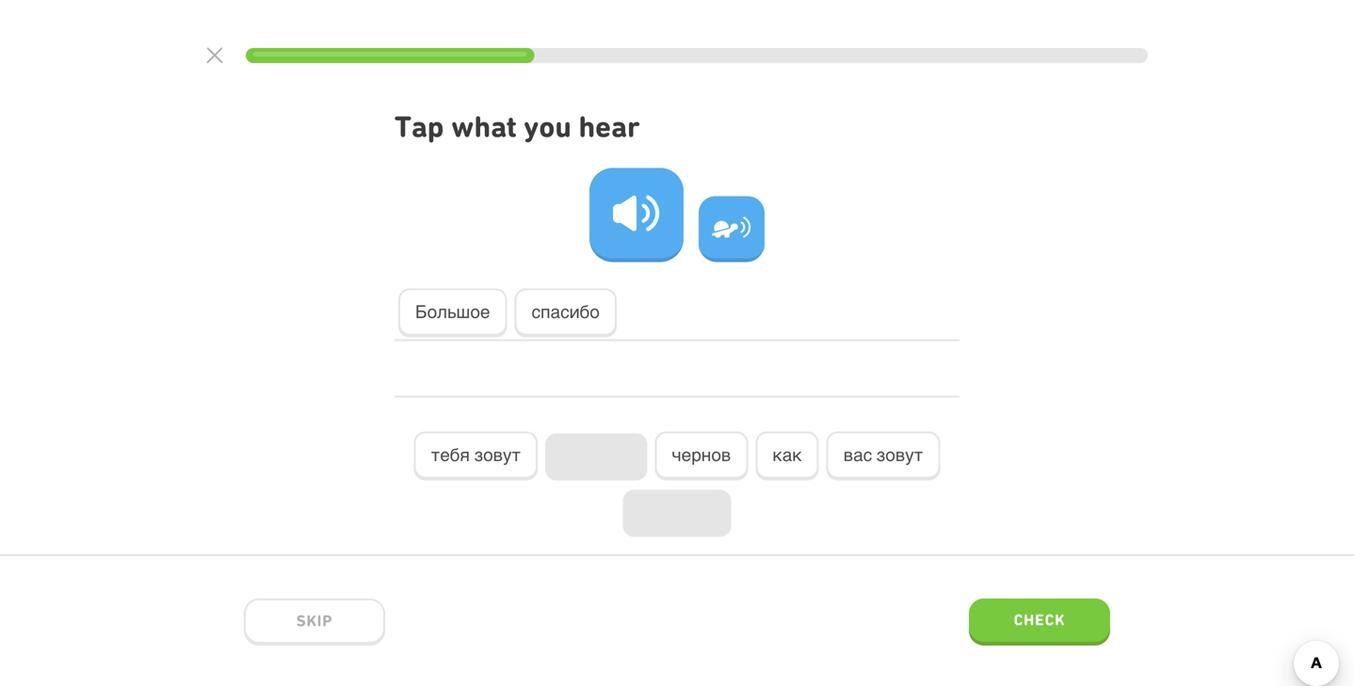 Task type: locate. For each thing, give the bounding box(es) containing it.
зовут
[[474, 445, 521, 465], [877, 445, 923, 465]]

спасибо
[[532, 302, 600, 322]]

зовут right тебя
[[474, 445, 521, 465]]

1 horizontal spatial зовут
[[877, 445, 923, 465]]

тебя зовут button
[[414, 432, 538, 481]]

0 horizontal spatial зовут
[[474, 445, 521, 465]]

tap what you hear
[[395, 109, 640, 144]]

тебя зовут
[[431, 445, 521, 465]]

1 зовут from the left
[[474, 445, 521, 465]]

чернов button
[[655, 432, 748, 481]]

2 зовут from the left
[[877, 445, 923, 465]]

зовут inside button
[[474, 445, 521, 465]]

you
[[524, 109, 572, 144]]

check button
[[969, 599, 1110, 646]]

зовут inside button
[[877, 445, 923, 465]]

как button
[[756, 432, 819, 481]]

тебя
[[431, 445, 470, 465]]

зовут right the вас
[[877, 445, 923, 465]]

progress bar
[[246, 48, 1148, 63]]



Task type: describe. For each thing, give the bounding box(es) containing it.
hear
[[579, 109, 640, 144]]

большое
[[415, 302, 490, 322]]

зовут for тебя зовут
[[474, 445, 521, 465]]

check
[[1014, 611, 1065, 629]]

tap
[[395, 109, 444, 144]]

спасибо button
[[515, 289, 617, 338]]

skip
[[296, 612, 333, 630]]

зовут for вас зовут
[[877, 445, 923, 465]]

вас зовут
[[843, 445, 923, 465]]

вас зовут button
[[827, 432, 940, 481]]

большое button
[[398, 289, 507, 338]]

what
[[451, 109, 517, 144]]

skip button
[[244, 599, 385, 646]]

как
[[772, 445, 802, 465]]

чернов
[[672, 445, 731, 465]]

вас
[[843, 445, 872, 465]]



Task type: vqa. For each thing, say whether or not it's contained in the screenshot.
Guidebook image at the right top
no



